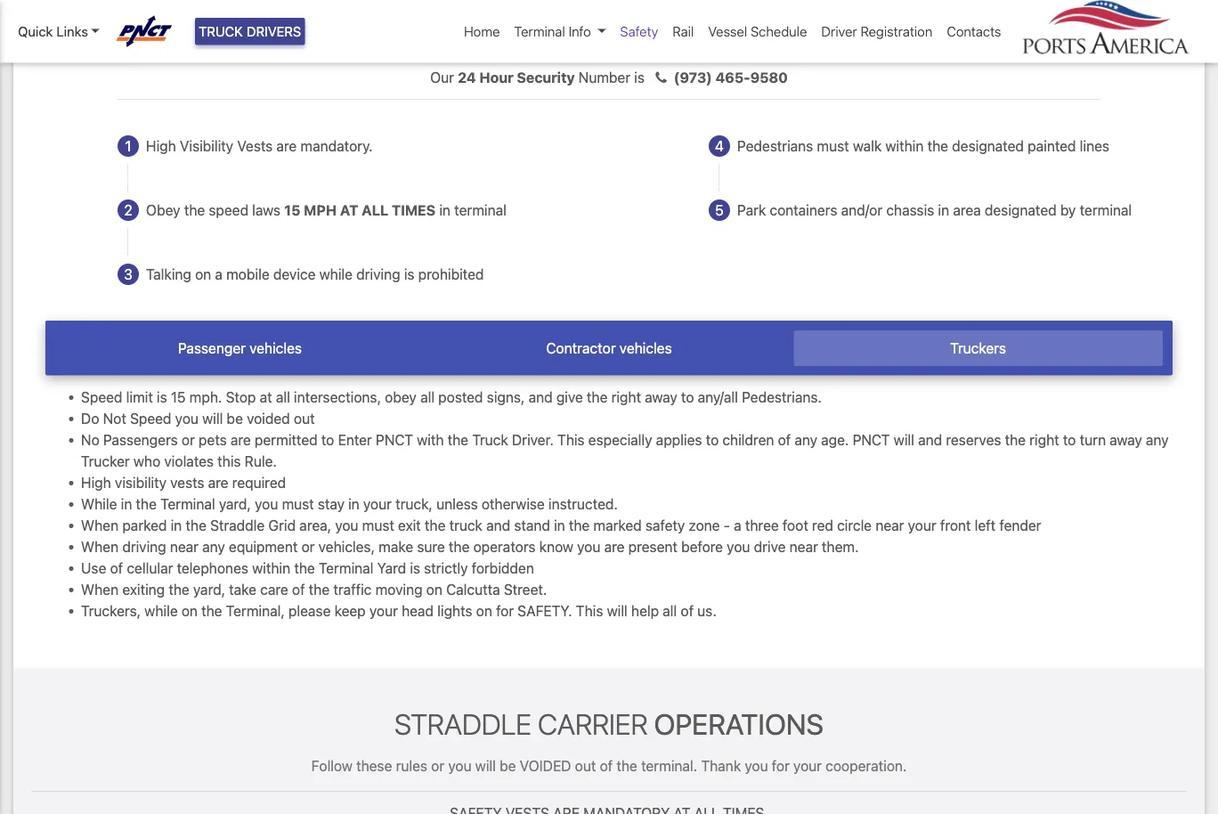 Task type: describe. For each thing, give the bounding box(es) containing it.
your left truck, on the bottom of the page
[[363, 495, 392, 512]]

phone image
[[649, 71, 674, 85]]

stay
[[318, 495, 345, 512]]

pets
[[199, 431, 227, 448]]

in right parked
[[171, 517, 182, 534]]

in left area
[[939, 202, 950, 219]]

you right know
[[578, 538, 601, 555]]

1 vertical spatial right
[[1030, 431, 1060, 448]]

to left any/all
[[682, 388, 695, 405]]

to left turn
[[1064, 431, 1077, 448]]

truck,
[[396, 495, 433, 512]]

before
[[682, 538, 724, 555]]

2 when from the top
[[81, 538, 119, 555]]

1 vertical spatial yard,
[[193, 581, 225, 598]]

on right talking
[[195, 266, 211, 283]]

rail
[[673, 24, 694, 39]]

is left the phone icon
[[635, 69, 645, 86]]

are right vests
[[277, 138, 297, 155]]

observe the no smoking policy.
[[506, 25, 713, 42]]

terminal info link
[[507, 14, 613, 49]]

links
[[56, 24, 88, 39]]

lines
[[1081, 138, 1110, 155]]

passengers
[[103, 431, 178, 448]]

visibility
[[180, 138, 234, 155]]

0 horizontal spatial speed
[[81, 388, 123, 405]]

of right "use"
[[110, 559, 123, 576]]

on down telephones
[[182, 602, 198, 619]]

registration
[[861, 24, 933, 39]]

driver.
[[512, 431, 554, 448]]

truck drivers link
[[195, 18, 305, 45]]

of left us.
[[681, 602, 694, 619]]

rail link
[[666, 14, 701, 49]]

contacts link
[[940, 14, 1009, 49]]

chassis
[[887, 202, 935, 219]]

1 horizontal spatial high
[[146, 138, 176, 155]]

vests
[[237, 138, 273, 155]]

front
[[941, 517, 972, 534]]

terminal.
[[642, 758, 698, 775]]

-
[[724, 517, 731, 534]]

times
[[392, 202, 436, 219]]

out inside speed limit is 15 mph. stop at all intersections, obey all posted signs, and give the right away to any/all pedestrians. do not speed you will be voided out no passengers or pets are permitted to enter pnct with the truck driver. this especially applies to children of any age. pnct will and reserves the right to turn away any trucker who violates this rule. high visibility vests are required while in the terminal yard, you must stay in your truck, unless otherwise instructed. when parked in the straddle grid area, you must exit the truck and stand in the marked safety zone - a three foot red circle near your front left fender when driving near any equipment or vehicles, make sure the operators know you are present before you drive near them. use of cellular telephones within the terminal yard is strictly forbidden when exiting the yard, take care of the traffic moving on calcutta street. truckers, while on the terminal, please keep your head lights on for safety. this will help all of us.
[[294, 410, 315, 427]]

drive
[[754, 538, 786, 555]]

containers
[[770, 202, 838, 219]]

vessel schedule link
[[701, 14, 815, 49]]

2 terminal from the left
[[1080, 202, 1133, 219]]

15 inside speed limit is 15 mph. stop at all intersections, obey all posted signs, and give the right away to any/all pedestrians. do not speed you will be voided out no passengers or pets are permitted to enter pnct with the truck driver. this especially applies to children of any age. pnct will and reserves the right to turn away any trucker who violates this rule. high visibility vests are required while in the terminal yard, you must stay in your truck, unless otherwise instructed. when parked in the straddle grid area, you must exit the truck and stand in the marked safety zone - a three foot red circle near your front left fender when driving near any equipment or vehicles, make sure the operators know you are present before you drive near them. use of cellular telephones within the terminal yard is strictly forbidden when exiting the yard, take care of the traffic moving on calcutta street. truckers, while on the terminal, please keep your head lights on for safety. this will help all of us.
[[171, 388, 186, 405]]

visibility
[[115, 474, 167, 491]]

safety link
[[613, 14, 666, 49]]

you right the thank
[[745, 758, 769, 775]]

fender
[[1000, 517, 1042, 534]]

mph.
[[190, 388, 222, 405]]

you right rules
[[448, 758, 472, 775]]

on down strictly
[[427, 581, 443, 598]]

park
[[738, 202, 766, 219]]

high visibility vests are mandatory.
[[146, 138, 373, 155]]

0 horizontal spatial truck
[[199, 24, 243, 39]]

3 when from the top
[[81, 581, 119, 598]]

1 pnct from the left
[[376, 431, 413, 448]]

posted
[[439, 388, 483, 405]]

thank
[[702, 758, 741, 775]]

9580
[[751, 69, 788, 86]]

are down marked
[[605, 538, 625, 555]]

0 horizontal spatial away
[[645, 388, 678, 405]]

speed
[[209, 202, 249, 219]]

park containers and/or chassis in area designated by terminal
[[738, 202, 1133, 219]]

pedestrians.
[[742, 388, 822, 405]]

you down required
[[255, 495, 278, 512]]

1 horizontal spatial any
[[795, 431, 818, 448]]

0 vertical spatial a
[[215, 266, 223, 283]]

mobile
[[226, 266, 270, 283]]

1 vertical spatial for
[[772, 758, 790, 775]]

2 vertical spatial must
[[362, 517, 395, 534]]

parked
[[122, 517, 167, 534]]

0 horizontal spatial any
[[202, 538, 225, 555]]

foot
[[783, 517, 809, 534]]

take
[[229, 581, 257, 598]]

laws
[[252, 202, 281, 219]]

while
[[81, 495, 117, 512]]

465-
[[716, 69, 751, 86]]

vessel schedule
[[709, 24, 808, 39]]

by
[[1061, 202, 1077, 219]]

(973)
[[674, 69, 713, 86]]

know
[[540, 538, 574, 555]]

in up know
[[554, 517, 566, 534]]

limit
[[126, 388, 153, 405]]

give
[[557, 388, 583, 405]]

not
[[103, 410, 126, 427]]

1 horizontal spatial near
[[790, 538, 819, 555]]

1 vertical spatial and
[[919, 431, 943, 448]]

straddle carrier operations
[[395, 707, 824, 741]]

in right times
[[440, 202, 451, 219]]

in right stay
[[348, 495, 360, 512]]

talking on a mobile device while driving is prohibited
[[146, 266, 484, 283]]

yard
[[377, 559, 406, 576]]

age.
[[822, 431, 849, 448]]

is right 'limit'
[[157, 388, 167, 405]]

2 vertical spatial or
[[431, 758, 445, 775]]

truck
[[450, 517, 483, 534]]

driver registration
[[822, 24, 933, 39]]

operations
[[654, 707, 824, 741]]

of right children
[[778, 431, 791, 448]]

quick links
[[18, 24, 88, 39]]

contractor vehicles link
[[425, 331, 794, 366]]

strictly
[[424, 559, 468, 576]]

prohibited
[[419, 266, 484, 283]]

0 vertical spatial terminal
[[514, 24, 566, 39]]

you down -
[[727, 538, 751, 555]]

telephones
[[177, 559, 249, 576]]

mph
[[304, 202, 337, 219]]

quick links link
[[18, 21, 100, 41]]

be inside speed limit is 15 mph. stop at all intersections, obey all posted signs, and give the right away to any/all pedestrians. do not speed you will be voided out no passengers or pets are permitted to enter pnct with the truck driver. this especially applies to children of any age. pnct will and reserves the right to turn away any trucker who violates this rule. high visibility vests are required while in the terminal yard, you must stay in your truck, unless otherwise instructed. when parked in the straddle grid area, you must exit the truck and stand in the marked safety zone - a three foot red circle near your front left fender when driving near any equipment or vehicles, make sure the operators know you are present before you drive near them. use of cellular telephones within the terminal yard is strictly forbidden when exiting the yard, take care of the traffic moving on calcutta street. truckers, while on the terminal, please keep your head lights on for safety. this will help all of us.
[[227, 410, 243, 427]]

0 vertical spatial this
[[558, 431, 585, 448]]

0 vertical spatial or
[[182, 431, 195, 448]]

0 vertical spatial within
[[886, 138, 924, 155]]

please
[[289, 602, 331, 619]]

1 vertical spatial away
[[1110, 431, 1143, 448]]

especially
[[589, 431, 653, 448]]

speed limit is 15 mph. stop at all intersections, obey all posted signs, and give the right away to any/all pedestrians. do not speed you will be voided out no passengers or pets are permitted to enter pnct with the truck driver. this especially applies to children of any age. pnct will and reserves the right to turn away any trucker who violates this rule. high visibility vests are required while in the terminal yard, you must stay in your truck, unless otherwise instructed. when parked in the straddle grid area, you must exit the truck and stand in the marked safety zone - a three foot red circle near your front left fender when driving near any equipment or vehicles, make sure the operators know you are present before you drive near them. use of cellular telephones within the terminal yard is strictly forbidden when exiting the yard, take care of the traffic moving on calcutta street. truckers, while on the terminal, please keep your head lights on for safety. this will help all of us.
[[81, 388, 1170, 619]]

carrier
[[538, 707, 648, 741]]

mandatory.
[[301, 138, 373, 155]]

1 horizontal spatial out
[[575, 758, 596, 775]]

drivers
[[247, 24, 301, 39]]

reserves
[[947, 431, 1002, 448]]

signs,
[[487, 388, 525, 405]]

vessel
[[709, 24, 748, 39]]

home link
[[457, 14, 507, 49]]

cellular
[[127, 559, 173, 576]]

rule.
[[245, 453, 277, 469]]

2 horizontal spatial near
[[876, 517, 905, 534]]

walk
[[853, 138, 882, 155]]

passenger vehicles link
[[55, 331, 425, 366]]

smoking
[[611, 25, 668, 42]]

exit
[[398, 517, 421, 534]]

follow these rules or you will be voided out of the terminal. thank you for your cooperation.
[[311, 758, 907, 775]]

permitted
[[255, 431, 318, 448]]

operators
[[474, 538, 536, 555]]

of up please
[[292, 581, 305, 598]]

driver
[[822, 24, 858, 39]]

your down moving on the bottom left of page
[[370, 602, 398, 619]]



Task type: locate. For each thing, give the bounding box(es) containing it.
near right circle
[[876, 517, 905, 534]]

1 horizontal spatial speed
[[130, 410, 172, 427]]

no down do
[[81, 431, 100, 448]]

straddle up rules
[[395, 707, 532, 741]]

1 vertical spatial truck
[[472, 431, 509, 448]]

1 horizontal spatial terminal
[[1080, 202, 1133, 219]]

vehicles inside contractor vehicles link
[[620, 340, 672, 357]]

these
[[356, 758, 392, 775]]

1 vertical spatial straddle
[[395, 707, 532, 741]]

vehicles
[[250, 340, 302, 357], [620, 340, 672, 357]]

1 vertical spatial when
[[81, 538, 119, 555]]

1 horizontal spatial truck
[[472, 431, 509, 448]]

safety
[[646, 517, 685, 534]]

0 horizontal spatial be
[[227, 410, 243, 427]]

driving down parked
[[122, 538, 166, 555]]

for inside speed limit is 15 mph. stop at all intersections, obey all posted signs, and give the right away to any/all pedestrians. do not speed you will be voided out no passengers or pets are permitted to enter pnct with the truck driver. this especially applies to children of any age. pnct will and reserves the right to turn away any trucker who violates this rule. high visibility vests are required while in the terminal yard, you must stay in your truck, unless otherwise instructed. when parked in the straddle grid area, you must exit the truck and stand in the marked safety zone - a three foot red circle near your front left fender when driving near any equipment or vehicles, make sure the operators know you are present before you drive near them. use of cellular telephones within the terminal yard is strictly forbidden when exiting the yard, take care of the traffic moving on calcutta street. truckers, while on the terminal, please keep your head lights on for safety. this will help all of us.
[[496, 602, 514, 619]]

0 horizontal spatial within
[[252, 559, 291, 576]]

right up especially
[[612, 388, 642, 405]]

speed up the passengers at left
[[130, 410, 172, 427]]

0 horizontal spatial for
[[496, 602, 514, 619]]

0 horizontal spatial and
[[487, 517, 511, 534]]

vehicles for passenger vehicles
[[250, 340, 302, 357]]

will left help
[[607, 602, 628, 619]]

terminal down vehicles,
[[319, 559, 374, 576]]

2 vertical spatial and
[[487, 517, 511, 534]]

when down "use"
[[81, 581, 119, 598]]

terminal info
[[514, 24, 591, 39]]

high right 1
[[146, 138, 176, 155]]

0 horizontal spatial terminal
[[160, 495, 215, 512]]

1 horizontal spatial for
[[772, 758, 790, 775]]

when up "use"
[[81, 538, 119, 555]]

a inside speed limit is 15 mph. stop at all intersections, obey all posted signs, and give the right away to any/all pedestrians. do not speed you will be voided out no passengers or pets are permitted to enter pnct with the truck driver. this especially applies to children of any age. pnct will and reserves the right to turn away any trucker who violates this rule. high visibility vests are required while in the terminal yard, you must stay in your truck, unless otherwise instructed. when parked in the straddle grid area, you must exit the truck and stand in the marked safety zone - a three foot red circle near your front left fender when driving near any equipment or vehicles, make sure the operators know you are present before you drive near them. use of cellular telephones within the terminal yard is strictly forbidden when exiting the yard, take care of the traffic moving on calcutta street. truckers, while on the terminal, please keep your head lights on for safety. this will help all of us.
[[734, 517, 742, 534]]

0 vertical spatial right
[[612, 388, 642, 405]]

violates
[[164, 453, 214, 469]]

0 horizontal spatial out
[[294, 410, 315, 427]]

0 horizontal spatial near
[[170, 538, 199, 555]]

all right help
[[663, 602, 677, 619]]

0 horizontal spatial terminal
[[455, 202, 507, 219]]

and up operators
[[487, 517, 511, 534]]

to
[[682, 388, 695, 405], [322, 431, 334, 448], [706, 431, 719, 448], [1064, 431, 1077, 448]]

high up while
[[81, 474, 111, 491]]

observe
[[506, 25, 561, 42]]

to left enter
[[322, 431, 334, 448]]

security
[[517, 69, 575, 86]]

voided
[[247, 410, 290, 427]]

a left mobile
[[215, 266, 223, 283]]

vehicles,
[[319, 538, 375, 555]]

of down 'straddle carrier operations'
[[600, 758, 613, 775]]

0 horizontal spatial or
[[182, 431, 195, 448]]

will left voided on the bottom left
[[476, 758, 496, 775]]

0 vertical spatial straddle
[[210, 517, 265, 534]]

2 horizontal spatial or
[[431, 758, 445, 775]]

0 horizontal spatial while
[[145, 602, 178, 619]]

out up permitted
[[294, 410, 315, 427]]

for down operations
[[772, 758, 790, 775]]

and left give
[[529, 388, 553, 405]]

1 terminal from the left
[[455, 202, 507, 219]]

while right device
[[320, 266, 353, 283]]

any up telephones
[[202, 538, 225, 555]]

or down area,
[[302, 538, 315, 555]]

0 vertical spatial truck
[[199, 24, 243, 39]]

vehicles inside passenger vehicles link
[[250, 340, 302, 357]]

1 vehicles from the left
[[250, 340, 302, 357]]

terminal,
[[226, 602, 285, 619]]

your left the front
[[908, 517, 937, 534]]

any left age. on the right of page
[[795, 431, 818, 448]]

1 horizontal spatial be
[[500, 758, 516, 775]]

2 horizontal spatial and
[[919, 431, 943, 448]]

1 vertical spatial terminal
[[160, 495, 215, 512]]

terminal down the vests at the bottom left of page
[[160, 495, 215, 512]]

1 vertical spatial must
[[282, 495, 314, 512]]

1 vertical spatial driving
[[122, 538, 166, 555]]

straddle up equipment
[[210, 517, 265, 534]]

number
[[579, 69, 631, 86]]

0 vertical spatial while
[[320, 266, 353, 283]]

pnct
[[376, 431, 413, 448], [853, 431, 891, 448]]

1 vertical spatial within
[[252, 559, 291, 576]]

0 horizontal spatial must
[[282, 495, 314, 512]]

within right the walk
[[886, 138, 924, 155]]

truck
[[199, 24, 243, 39], [472, 431, 509, 448]]

0 vertical spatial be
[[227, 410, 243, 427]]

passenger vehicles
[[178, 340, 302, 357]]

1 horizontal spatial vehicles
[[620, 340, 672, 357]]

0 vertical spatial no
[[589, 25, 608, 42]]

care
[[260, 581, 288, 598]]

high inside speed limit is 15 mph. stop at all intersections, obey all posted signs, and give the right away to any/all pedestrians. do not speed you will be voided out no passengers or pets are permitted to enter pnct with the truck driver. this especially applies to children of any age. pnct will and reserves the right to turn away any trucker who violates this rule. high visibility vests are required while in the terminal yard, you must stay in your truck, unless otherwise instructed. when parked in the straddle grid area, you must exit the truck and stand in the marked safety zone - a three foot red circle near your front left fender when driving near any equipment or vehicles, make sure the operators know you are present before you drive near them. use of cellular telephones within the terminal yard is strictly forbidden when exiting the yard, take care of the traffic moving on calcutta street. truckers, while on the terminal, please keep your head lights on for safety. this will help all of us.
[[81, 474, 111, 491]]

0 vertical spatial for
[[496, 602, 514, 619]]

be left voided on the bottom left
[[500, 758, 516, 775]]

a right -
[[734, 517, 742, 534]]

while inside speed limit is 15 mph. stop at all intersections, obey all posted signs, and give the right away to any/all pedestrians. do not speed you will be voided out no passengers or pets are permitted to enter pnct with the truck driver. this especially applies to children of any age. pnct will and reserves the right to turn away any trucker who violates this rule. high visibility vests are required while in the terminal yard, you must stay in your truck, unless otherwise instructed. when parked in the straddle grid area, you must exit the truck and stand in the marked safety zone - a three foot red circle near your front left fender when driving near any equipment or vehicles, make sure the operators know you are present before you drive near them. use of cellular telephones within the terminal yard is strictly forbidden when exiting the yard, take care of the traffic moving on calcutta street. truckers, while on the terminal, please keep your head lights on for safety. this will help all of us.
[[145, 602, 178, 619]]

0 horizontal spatial 15
[[171, 388, 186, 405]]

1 horizontal spatial all
[[421, 388, 435, 405]]

0 vertical spatial designated
[[953, 138, 1025, 155]]

0 vertical spatial out
[[294, 410, 315, 427]]

when
[[81, 517, 119, 534], [81, 538, 119, 555], [81, 581, 119, 598]]

who
[[134, 453, 161, 469]]

this right driver.
[[558, 431, 585, 448]]

right left turn
[[1030, 431, 1060, 448]]

driving inside speed limit is 15 mph. stop at all intersections, obey all posted signs, and give the right away to any/all pedestrians. do not speed you will be voided out no passengers or pets are permitted to enter pnct with the truck driver. this especially applies to children of any age. pnct will and reserves the right to turn away any trucker who violates this rule. high visibility vests are required while in the terminal yard, you must stay in your truck, unless otherwise instructed. when parked in the straddle grid area, you must exit the truck and stand in the marked safety zone - a three foot red circle near your front left fender when driving near any equipment or vehicles, make sure the operators know you are present before you drive near them. use of cellular telephones within the terminal yard is strictly forbidden when exiting the yard, take care of the traffic moving on calcutta street. truckers, while on the terminal, please keep your head lights on for safety. this will help all of us.
[[122, 538, 166, 555]]

for down street. at bottom left
[[496, 602, 514, 619]]

vehicles up at
[[250, 340, 302, 357]]

calcutta
[[446, 581, 500, 598]]

designated left by
[[985, 202, 1057, 219]]

right
[[612, 388, 642, 405], [1030, 431, 1060, 448]]

intersections,
[[294, 388, 381, 405]]

1 vertical spatial or
[[302, 538, 315, 555]]

0 vertical spatial and
[[529, 388, 553, 405]]

you down "mph."
[[175, 410, 199, 427]]

1 horizontal spatial right
[[1030, 431, 1060, 448]]

0 vertical spatial 15
[[284, 202, 301, 219]]

away
[[645, 388, 678, 405], [1110, 431, 1143, 448]]

no inside speed limit is 15 mph. stop at all intersections, obey all posted signs, and give the right away to any/all pedestrians. do not speed you will be voided out no passengers or pets are permitted to enter pnct with the truck driver. this especially applies to children of any age. pnct will and reserves the right to turn away any trucker who violates this rule. high visibility vests are required while in the terminal yard, you must stay in your truck, unless otherwise instructed. when parked in the straddle grid area, you must exit the truck and stand in the marked safety zone - a three foot red circle near your front left fender when driving near any equipment or vehicles, make sure the operators know you are present before you drive near them. use of cellular telephones within the terminal yard is strictly forbidden when exiting the yard, take care of the traffic moving on calcutta street. truckers, while on the terminal, please keep your head lights on for safety. this will help all of us.
[[81, 431, 100, 448]]

1 horizontal spatial a
[[734, 517, 742, 534]]

this right safety.
[[576, 602, 604, 619]]

driving
[[357, 266, 401, 283], [122, 538, 166, 555]]

15 right laws
[[284, 202, 301, 219]]

traffic
[[334, 581, 372, 598]]

1 horizontal spatial pnct
[[853, 431, 891, 448]]

you up vehicles,
[[335, 517, 359, 534]]

truck left driver.
[[472, 431, 509, 448]]

in down visibility
[[121, 495, 132, 512]]

2 pnct from the left
[[853, 431, 891, 448]]

sure
[[417, 538, 445, 555]]

truck inside speed limit is 15 mph. stop at all intersections, obey all posted signs, and give the right away to any/all pedestrians. do not speed you will be voided out no passengers or pets are permitted to enter pnct with the truck driver. this especially applies to children of any age. pnct will and reserves the right to turn away any trucker who violates this rule. high visibility vests are required while in the terminal yard, you must stay in your truck, unless otherwise instructed. when parked in the straddle grid area, you must exit the truck and stand in the marked safety zone - a three foot red circle near your front left fender when driving near any equipment or vehicles, make sure the operators know you are present before you drive near them. use of cellular telephones within the terminal yard is strictly forbidden when exiting the yard, take care of the traffic moving on calcutta street. truckers, while on the terminal, please keep your head lights on for safety. this will help all of us.
[[472, 431, 509, 448]]

vehicles right contractor
[[620, 340, 672, 357]]

be
[[227, 410, 243, 427], [500, 758, 516, 775]]

speed up do
[[81, 388, 123, 405]]

schedule
[[751, 24, 808, 39]]

your
[[363, 495, 392, 512], [908, 517, 937, 534], [370, 602, 398, 619], [794, 758, 822, 775]]

tab list containing passenger vehicles
[[45, 321, 1173, 375]]

2 horizontal spatial any
[[1147, 431, 1170, 448]]

near down foot
[[790, 538, 819, 555]]

this
[[218, 453, 241, 469]]

is
[[635, 69, 645, 86], [404, 266, 415, 283], [157, 388, 167, 405], [410, 559, 421, 576]]

1 vertical spatial high
[[81, 474, 111, 491]]

are up this
[[231, 431, 251, 448]]

them.
[[822, 538, 859, 555]]

4
[[715, 138, 724, 155]]

enter
[[338, 431, 372, 448]]

2 horizontal spatial all
[[663, 602, 677, 619]]

tab list
[[45, 321, 1173, 375]]

all right at
[[276, 388, 290, 405]]

1 horizontal spatial or
[[302, 538, 315, 555]]

must up the grid
[[282, 495, 314, 512]]

must
[[817, 138, 850, 155], [282, 495, 314, 512], [362, 517, 395, 534]]

stop
[[226, 388, 256, 405]]

0 vertical spatial high
[[146, 138, 176, 155]]

driving down all
[[357, 266, 401, 283]]

otherwise
[[482, 495, 545, 512]]

are down this
[[208, 474, 229, 491]]

rules
[[396, 758, 428, 775]]

1 horizontal spatial no
[[589, 25, 608, 42]]

2 horizontal spatial terminal
[[514, 24, 566, 39]]

while down exiting on the left of page
[[145, 602, 178, 619]]

will up pets
[[202, 410, 223, 427]]

within inside speed limit is 15 mph. stop at all intersections, obey all posted signs, and give the right away to any/all pedestrians. do not speed you will be voided out no passengers or pets are permitted to enter pnct with the truck driver. this especially applies to children of any age. pnct will and reserves the right to turn away any trucker who violates this rule. high visibility vests are required while in the terminal yard, you must stay in your truck, unless otherwise instructed. when parked in the straddle grid area, you must exit the truck and stand in the marked safety zone - a three foot red circle near your front left fender when driving near any equipment or vehicles, make sure the operators know you are present before you drive near them. use of cellular telephones within the terminal yard is strictly forbidden when exiting the yard, take care of the traffic moving on calcutta street. truckers, while on the terminal, please keep your head lights on for safety. this will help all of us.
[[252, 559, 291, 576]]

children
[[723, 431, 775, 448]]

keep
[[335, 602, 366, 619]]

2 vertical spatial when
[[81, 581, 119, 598]]

yard, down required
[[219, 495, 251, 512]]

0 vertical spatial driving
[[357, 266, 401, 283]]

within up care
[[252, 559, 291, 576]]

contractor
[[547, 340, 616, 357]]

1 horizontal spatial away
[[1110, 431, 1143, 448]]

must left the walk
[[817, 138, 850, 155]]

away up applies
[[645, 388, 678, 405]]

and left reserves
[[919, 431, 943, 448]]

1 horizontal spatial must
[[362, 517, 395, 534]]

away right turn
[[1110, 431, 1143, 448]]

three
[[746, 517, 779, 534]]

terminal left info
[[514, 24, 566, 39]]

to right applies
[[706, 431, 719, 448]]

1 horizontal spatial and
[[529, 388, 553, 405]]

no left smoking
[[589, 25, 608, 42]]

0 horizontal spatial a
[[215, 266, 223, 283]]

1 vertical spatial speed
[[130, 410, 172, 427]]

truckers
[[951, 340, 1007, 357]]

policy.
[[671, 25, 713, 42]]

1 when from the top
[[81, 517, 119, 534]]

truck drivers
[[199, 24, 301, 39]]

pedestrians
[[738, 138, 814, 155]]

0 vertical spatial away
[[645, 388, 678, 405]]

0 horizontal spatial pnct
[[376, 431, 413, 448]]

0 vertical spatial when
[[81, 517, 119, 534]]

0 horizontal spatial all
[[276, 388, 290, 405]]

high
[[146, 138, 176, 155], [81, 474, 111, 491]]

0 vertical spatial must
[[817, 138, 850, 155]]

for
[[496, 602, 514, 619], [772, 758, 790, 775]]

straddle inside speed limit is 15 mph. stop at all intersections, obey all posted signs, and give the right away to any/all pedestrians. do not speed you will be voided out no passengers or pets are permitted to enter pnct with the truck driver. this especially applies to children of any age. pnct will and reserves the right to turn away any trucker who violates this rule. high visibility vests are required while in the terminal yard, you must stay in your truck, unless otherwise instructed. when parked in the straddle grid area, you must exit the truck and stand in the marked safety zone - a three foot red circle near your front left fender when driving near any equipment or vehicles, make sure the operators know you are present before you drive near them. use of cellular telephones within the terminal yard is strictly forbidden when exiting the yard, take care of the traffic moving on calcutta street. truckers, while on the terminal, please keep your head lights on for safety. this will help all of us.
[[210, 517, 265, 534]]

pnct left with
[[376, 431, 413, 448]]

1 vertical spatial be
[[500, 758, 516, 775]]

left
[[975, 517, 996, 534]]

1 horizontal spatial while
[[320, 266, 353, 283]]

1 vertical spatial a
[[734, 517, 742, 534]]

terminal right times
[[455, 202, 507, 219]]

0 horizontal spatial right
[[612, 388, 642, 405]]

will
[[202, 410, 223, 427], [894, 431, 915, 448], [607, 602, 628, 619], [476, 758, 496, 775]]

or up violates
[[182, 431, 195, 448]]

1 vertical spatial while
[[145, 602, 178, 619]]

near up telephones
[[170, 538, 199, 555]]

vehicles for contractor vehicles
[[620, 340, 672, 357]]

on down calcutta
[[476, 602, 493, 619]]

yard, down telephones
[[193, 581, 225, 598]]

within
[[886, 138, 924, 155], [252, 559, 291, 576]]

zone
[[689, 517, 720, 534]]

0 horizontal spatial driving
[[122, 538, 166, 555]]

talking
[[146, 266, 191, 283]]

your left cooperation.
[[794, 758, 822, 775]]

equipment
[[229, 538, 298, 555]]

1
[[125, 138, 131, 155]]

1 vertical spatial 15
[[171, 388, 186, 405]]

this
[[558, 431, 585, 448], [576, 602, 604, 619]]

0 vertical spatial yard,
[[219, 495, 251, 512]]

safety.
[[518, 602, 573, 619]]

1 vertical spatial no
[[81, 431, 100, 448]]

2 vehicles from the left
[[620, 340, 672, 357]]

1 horizontal spatial 15
[[284, 202, 301, 219]]

terminal
[[514, 24, 566, 39], [160, 495, 215, 512], [319, 559, 374, 576]]

1 vertical spatial designated
[[985, 202, 1057, 219]]

straddle
[[210, 517, 265, 534], [395, 707, 532, 741]]

0 vertical spatial speed
[[81, 388, 123, 405]]

and/or
[[842, 202, 883, 219]]

any
[[795, 431, 818, 448], [1147, 431, 1170, 448], [202, 538, 225, 555]]

obey
[[146, 202, 181, 219]]

5
[[716, 202, 724, 219]]

obey
[[385, 388, 417, 405]]

2 vertical spatial terminal
[[319, 559, 374, 576]]

any right turn
[[1147, 431, 1170, 448]]

at
[[340, 202, 359, 219]]

0 horizontal spatial vehicles
[[250, 340, 302, 357]]

out right voided on the bottom left
[[575, 758, 596, 775]]

1 horizontal spatial straddle
[[395, 707, 532, 741]]

required
[[232, 474, 286, 491]]

with
[[417, 431, 444, 448]]

use
[[81, 559, 106, 576]]

must up the make
[[362, 517, 395, 534]]

terminal right by
[[1080, 202, 1133, 219]]

is right yard on the left of the page
[[410, 559, 421, 576]]

1 vertical spatial this
[[576, 602, 604, 619]]

when down while
[[81, 517, 119, 534]]

is left prohibited at the left top of the page
[[404, 266, 415, 283]]

applies
[[656, 431, 703, 448]]

0 horizontal spatial high
[[81, 474, 111, 491]]

our 24 hour security number is
[[430, 69, 649, 86]]

1 horizontal spatial within
[[886, 138, 924, 155]]

truck left drivers
[[199, 24, 243, 39]]

designated left painted
[[953, 138, 1025, 155]]

15 left "mph."
[[171, 388, 186, 405]]

all right obey at top left
[[421, 388, 435, 405]]

will right age. on the right of page
[[894, 431, 915, 448]]

of
[[778, 431, 791, 448], [110, 559, 123, 576], [292, 581, 305, 598], [681, 602, 694, 619], [600, 758, 613, 775]]

truckers link
[[794, 331, 1163, 366]]

lights
[[438, 602, 473, 619]]

trucker
[[81, 453, 130, 469]]

1 horizontal spatial driving
[[357, 266, 401, 283]]

while
[[320, 266, 353, 283], [145, 602, 178, 619]]

24
[[458, 69, 476, 86]]



Task type: vqa. For each thing, say whether or not it's contained in the screenshot.
the top 15
yes



